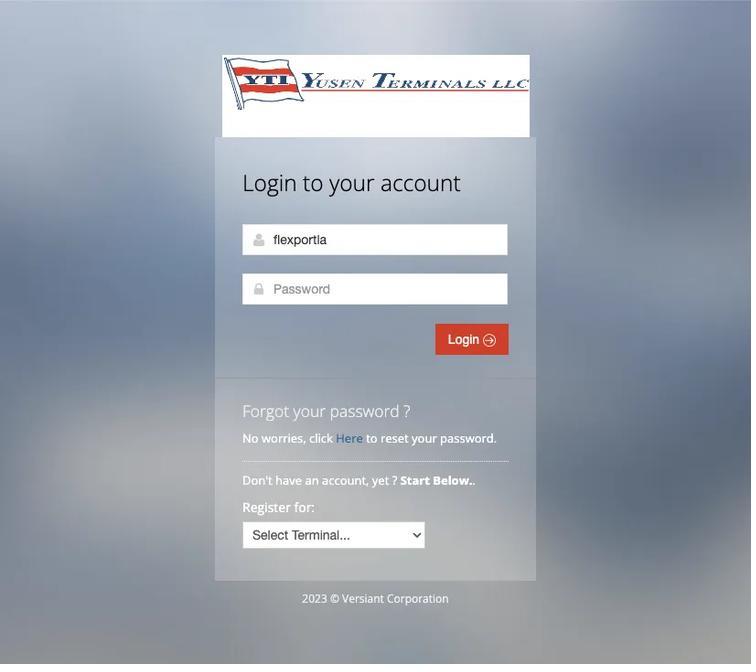Task type: describe. For each thing, give the bounding box(es) containing it.
login button
[[435, 324, 509, 355]]

2023 © versiant corporation
[[302, 591, 449, 607]]

password
[[330, 400, 400, 422]]

register
[[242, 499, 291, 516]]

to inside forgot your password ? no worries, click here to reset your password.
[[366, 430, 378, 447]]

here link
[[336, 430, 363, 447]]

©
[[330, 591, 339, 607]]

2 vertical spatial your
[[412, 430, 437, 447]]

start
[[400, 472, 430, 489]]

1 vertical spatial your
[[293, 400, 326, 422]]

no
[[242, 430, 259, 447]]

an
[[305, 472, 319, 489]]

.
[[473, 472, 476, 489]]

forgot your password ? no worries, click here to reset your password.
[[242, 400, 497, 447]]

lock image
[[252, 282, 266, 296]]

user image
[[252, 232, 266, 247]]

yet
[[372, 472, 389, 489]]

2023
[[302, 591, 327, 607]]

here
[[336, 430, 363, 447]]

below.
[[433, 472, 473, 489]]



Task type: locate. For each thing, give the bounding box(es) containing it.
login to your account
[[242, 167, 461, 198]]

your up click
[[293, 400, 326, 422]]

account
[[381, 167, 461, 198]]

1 horizontal spatial ?
[[404, 400, 411, 422]]

? right the "yet"
[[392, 472, 397, 489]]

0 horizontal spatial login
[[242, 167, 297, 198]]

to
[[303, 167, 324, 198], [366, 430, 378, 447]]

login for login
[[448, 332, 483, 347]]

?
[[404, 400, 411, 422], [392, 472, 397, 489]]

don't have an account, yet ? start below. .
[[242, 472, 479, 489]]

to right here
[[366, 430, 378, 447]]

your
[[329, 167, 375, 198], [293, 400, 326, 422], [412, 430, 437, 447]]

0 vertical spatial ?
[[404, 400, 411, 422]]

swapright image
[[483, 334, 496, 347]]

1 horizontal spatial to
[[366, 430, 378, 447]]

to up username text field
[[303, 167, 324, 198]]

0 vertical spatial login
[[242, 167, 297, 198]]

0 vertical spatial to
[[303, 167, 324, 198]]

your up username text field
[[329, 167, 375, 198]]

2 horizontal spatial your
[[412, 430, 437, 447]]

Username text field
[[242, 224, 508, 255]]

0 horizontal spatial to
[[303, 167, 324, 198]]

versiant
[[342, 591, 384, 607]]

click
[[309, 430, 333, 447]]

have
[[276, 472, 302, 489]]

1 horizontal spatial your
[[329, 167, 375, 198]]

login for login to your account
[[242, 167, 297, 198]]

1 horizontal spatial login
[[448, 332, 483, 347]]

1 vertical spatial to
[[366, 430, 378, 447]]

1 vertical spatial login
[[448, 332, 483, 347]]

account,
[[322, 472, 369, 489]]

reset
[[381, 430, 409, 447]]

your right reset
[[412, 430, 437, 447]]

? up reset
[[404, 400, 411, 422]]

0 vertical spatial your
[[329, 167, 375, 198]]

login inside button
[[448, 332, 483, 347]]

0 horizontal spatial ?
[[392, 472, 397, 489]]

forgot
[[242, 400, 289, 422]]

Password password field
[[242, 274, 508, 305]]

1 vertical spatial ?
[[392, 472, 397, 489]]

login
[[242, 167, 297, 198], [448, 332, 483, 347]]

password.
[[440, 430, 497, 447]]

don't
[[242, 472, 272, 489]]

corporation
[[387, 591, 449, 607]]

register for:
[[242, 499, 315, 516]]

worries,
[[262, 430, 306, 447]]

0 horizontal spatial your
[[293, 400, 326, 422]]

for:
[[294, 499, 315, 516]]

? inside forgot your password ? no worries, click here to reset your password.
[[404, 400, 411, 422]]



Task type: vqa. For each thing, say whether or not it's contained in the screenshot.
the leftmost Imports
no



